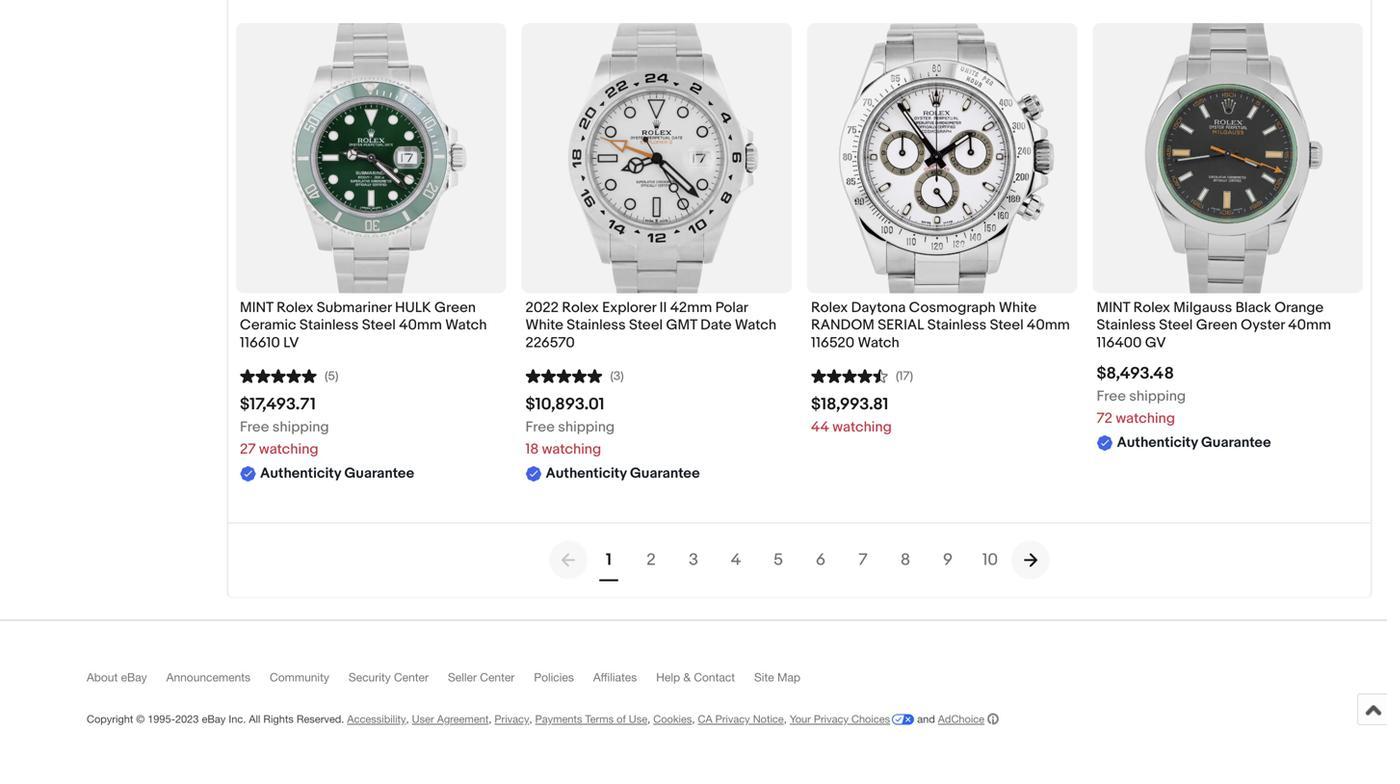 Task type: vqa. For each thing, say whether or not it's contained in the screenshot.
SERIAL at the top right
yes



Task type: locate. For each thing, give the bounding box(es) containing it.
policies
[[534, 671, 574, 684]]

, left your
[[784, 713, 787, 726]]

main content
[[0, 0, 1388, 597]]

authenticity for $8,493.48
[[1118, 434, 1199, 452]]

watch inside mint rolex submariner hulk green ceramic stainless steel 40mm watch 116610 lv
[[446, 317, 487, 334]]

mint up ceramic
[[240, 299, 273, 317]]

watching right the 72
[[1117, 410, 1176, 428]]

0 horizontal spatial shipping
[[273, 419, 329, 436]]

main content containing $8,493.48
[[0, 0, 1388, 597]]

0 horizontal spatial guarantee
[[345, 465, 415, 482]]

shipping for $8,493.48
[[1130, 388, 1187, 405]]

2 , from the left
[[489, 713, 492, 726]]

rolex inside mint rolex milgauss black orange stainless steel green oyster 40mm 116400 gv
[[1134, 299, 1171, 317]]

2023
[[175, 713, 199, 726]]

affiliates link
[[594, 671, 657, 693]]

free up 27
[[240, 419, 269, 436]]

$17,493.71
[[240, 395, 316, 415]]

0 horizontal spatial privacy
[[495, 713, 530, 726]]

use
[[629, 713, 648, 726]]

1 steel from the left
[[362, 317, 396, 334]]

4 steel from the left
[[1160, 317, 1194, 334]]

0 horizontal spatial free
[[240, 419, 269, 436]]

rolex inside rolex daytona cosmograph white random serial stainless steel 40mm 116520 watch
[[812, 299, 849, 317]]

5 out of 5 stars image
[[240, 367, 317, 384], [526, 367, 603, 384]]

2 center from the left
[[480, 671, 515, 684]]

navigation
[[549, 539, 1051, 582]]

ebay right about
[[121, 671, 147, 684]]

of
[[617, 713, 626, 726]]

watching right 18
[[542, 441, 602, 458]]

authenticity for $17,493.71
[[260, 465, 341, 482]]

0 horizontal spatial 5 out of 5 stars image
[[240, 367, 317, 384]]

about ebay
[[87, 671, 147, 684]]

adchoice
[[939, 713, 985, 726]]

authenticity for $10,893.01
[[546, 465, 627, 482]]

privacy right your
[[814, 713, 849, 726]]

random
[[812, 317, 875, 334]]

terms
[[586, 713, 614, 726]]

green inside mint rolex submariner hulk green ceramic stainless steel 40mm watch 116610 lv
[[435, 299, 476, 317]]

mint up 116400
[[1097, 299, 1131, 317]]

cosmograph
[[910, 299, 996, 317]]

0 horizontal spatial ebay
[[121, 671, 147, 684]]

2 horizontal spatial watch
[[858, 334, 900, 352]]

help & contact link
[[657, 671, 755, 693]]

(5)
[[325, 369, 339, 384]]

affiliates
[[594, 671, 637, 684]]

1 horizontal spatial 5 out of 5 stars image
[[526, 367, 603, 384]]

privacy right ca on the bottom right
[[716, 713, 751, 726]]

5
[[774, 550, 784, 571]]

116400
[[1097, 334, 1143, 352]]

0 horizontal spatial center
[[394, 671, 429, 684]]

3
[[689, 550, 699, 571]]

116610
[[240, 334, 280, 352]]

40mm inside mint rolex milgauss black orange stainless steel green oyster 40mm 116400 gv
[[1289, 317, 1332, 334]]

1 center from the left
[[394, 671, 429, 684]]

1 horizontal spatial free
[[526, 419, 555, 436]]

(3)
[[611, 369, 624, 384]]

1
[[606, 550, 612, 571]]

3 40mm from the left
[[1289, 317, 1332, 334]]

1 privacy from the left
[[495, 713, 530, 726]]

27
[[240, 441, 256, 458]]

2 privacy from the left
[[716, 713, 751, 726]]

2 horizontal spatial authenticity guarantee
[[1118, 434, 1272, 452]]

guarantee for $10,893.01
[[630, 465, 700, 482]]

shipping inside $10,893.01 free shipping 18 watching
[[558, 419, 615, 436]]

gv
[[1146, 334, 1167, 352]]

authenticity
[[1118, 434, 1199, 452], [260, 465, 341, 482], [546, 465, 627, 482]]

center right security on the left bottom
[[394, 671, 429, 684]]

authenticity guarantee for $8,493.48
[[1118, 434, 1272, 452]]

seller
[[448, 671, 477, 684]]

stainless down explorer
[[567, 317, 626, 334]]

5 out of 5 stars image up $10,893.01 in the bottom left of the page
[[526, 367, 603, 384]]

0 horizontal spatial white
[[526, 317, 564, 334]]

rolex for mint rolex milgauss black orange stainless steel green oyster 40mm 116400 gv
[[1134, 299, 1171, 317]]

1 rolex from the left
[[277, 299, 314, 317]]

, left payments
[[530, 713, 533, 726]]

watching inside $8,493.48 free shipping 72 watching
[[1117, 410, 1176, 428]]

2 40mm from the left
[[1028, 317, 1071, 334]]

mint inside mint rolex submariner hulk green ceramic stainless steel 40mm watch 116610 lv
[[240, 299, 273, 317]]

watching for $10,893.01
[[542, 441, 602, 458]]

7 link
[[842, 539, 885, 582]]

0 horizontal spatial watch
[[446, 317, 487, 334]]

hulk
[[395, 299, 432, 317]]

1 , from the left
[[406, 713, 409, 726]]

1 mint from the left
[[240, 299, 273, 317]]

stainless
[[300, 317, 359, 334], [567, 317, 626, 334], [928, 317, 987, 334], [1097, 317, 1157, 334]]

5 out of 5 stars image for $17,493.71
[[240, 367, 317, 384]]

, left the user
[[406, 713, 409, 726]]

watching inside $10,893.01 free shipping 18 watching
[[542, 441, 602, 458]]

watching inside $17,493.71 free shipping 27 watching
[[259, 441, 319, 458]]

steel down cosmograph
[[990, 317, 1024, 334]]

privacy link
[[495, 713, 530, 726]]

2 5 out of 5 stars image from the left
[[526, 367, 603, 384]]

authenticity down $8,493.48 free shipping 72 watching
[[1118, 434, 1199, 452]]

black
[[1236, 299, 1272, 317]]

cookies
[[654, 713, 692, 726]]

mint rolex submariner hulk green ceramic stainless steel 40mm watch 116610 lv
[[240, 299, 487, 352]]

watch inside the 2022 rolex explorer ii 42mm polar white stainless steel gmt date watch 226570
[[735, 317, 777, 334]]

2 horizontal spatial shipping
[[1130, 388, 1187, 405]]

4 , from the left
[[648, 713, 651, 726]]

, left ca on the bottom right
[[692, 713, 695, 726]]

2022 rolex explorer ii 42mm polar white stainless steel gmt date watch 226570 link
[[526, 299, 788, 357]]

accessibility
[[347, 713, 406, 726]]

steel inside mint rolex milgauss black orange stainless steel green oyster 40mm 116400 gv
[[1160, 317, 1194, 334]]

free up the 72
[[1097, 388, 1127, 405]]

free inside $10,893.01 free shipping 18 watching
[[526, 419, 555, 436]]

4 stainless from the left
[[1097, 317, 1157, 334]]

authenticity down $17,493.71 free shipping 27 watching
[[260, 465, 341, 482]]

authenticity guarantee down $17,493.71 free shipping 27 watching
[[260, 465, 415, 482]]

your privacy choices link
[[790, 713, 915, 726]]

stainless inside rolex daytona cosmograph white random serial stainless steel 40mm 116520 watch
[[928, 317, 987, 334]]

2 rolex from the left
[[562, 299, 599, 317]]

mint for mint rolex milgauss black orange stainless steel green oyster 40mm 116400 gv
[[1097, 299, 1131, 317]]

steel inside rolex daytona cosmograph white random serial stainless steel 40mm 116520 watch
[[990, 317, 1024, 334]]

1 horizontal spatial ebay
[[202, 713, 226, 726]]

mint rolex milgauss black orange stainless steel green oyster 40mm 116400 gv image
[[1094, 23, 1364, 293]]

white down 2022
[[526, 317, 564, 334]]

rolex up gv
[[1134, 299, 1171, 317]]

$18,993.81
[[812, 395, 889, 415]]

polar
[[716, 299, 748, 317]]

watching
[[1117, 410, 1176, 428], [833, 419, 892, 436], [259, 441, 319, 458], [542, 441, 602, 458]]

1 horizontal spatial green
[[1197, 317, 1238, 334]]

watching inside $18,993.81 44 watching
[[833, 419, 892, 436]]

watching down $18,993.81
[[833, 419, 892, 436]]

1 horizontal spatial shipping
[[558, 419, 615, 436]]

0 horizontal spatial authenticity
[[260, 465, 341, 482]]

mint rolex milgauss black orange stainless steel green oyster 40mm 116400 gv
[[1097, 299, 1332, 352]]

guarantee for $8,493.48
[[1202, 434, 1272, 452]]

1 horizontal spatial 40mm
[[1028, 317, 1071, 334]]

&
[[684, 671, 691, 684]]

mint inside mint rolex milgauss black orange stainless steel green oyster 40mm 116400 gv
[[1097, 299, 1131, 317]]

contact
[[694, 671, 735, 684]]

authenticity guarantee
[[1118, 434, 1272, 452], [260, 465, 415, 482], [546, 465, 700, 482]]

shipping for $10,893.01
[[558, 419, 615, 436]]

1 horizontal spatial authenticity
[[546, 465, 627, 482]]

2 horizontal spatial 40mm
[[1289, 317, 1332, 334]]

center right seller
[[480, 671, 515, 684]]

2022 rolex explorer ii 42mm polar white stainless steel gmt date watch 226570
[[526, 299, 777, 352]]

2 mint from the left
[[1097, 299, 1131, 317]]

3 rolex from the left
[[812, 299, 849, 317]]

security center link
[[349, 671, 448, 693]]

, left cookies at the bottom of the page
[[648, 713, 651, 726]]

shipping down $8,493.48
[[1130, 388, 1187, 405]]

shipping inside $17,493.71 free shipping 27 watching
[[273, 419, 329, 436]]

1 horizontal spatial white
[[1000, 299, 1037, 317]]

authenticity guarantee down $10,893.01 free shipping 18 watching
[[546, 465, 700, 482]]

steel down the submariner
[[362, 317, 396, 334]]

40mm inside rolex daytona cosmograph white random serial stainless steel 40mm 116520 watch
[[1028, 317, 1071, 334]]

steel inside the 2022 rolex explorer ii 42mm polar white stainless steel gmt date watch 226570
[[629, 317, 663, 334]]

stainless down cosmograph
[[928, 317, 987, 334]]

0 horizontal spatial mint
[[240, 299, 273, 317]]

0 horizontal spatial authenticity guarantee
[[260, 465, 415, 482]]

white
[[1000, 299, 1037, 317], [526, 317, 564, 334]]

stainless inside mint rolex milgauss black orange stainless steel green oyster 40mm 116400 gv
[[1097, 317, 1157, 334]]

green down milgauss
[[1197, 317, 1238, 334]]

1 5 out of 5 stars image from the left
[[240, 367, 317, 384]]

choices
[[852, 713, 891, 726]]

rolex inside the 2022 rolex explorer ii 42mm polar white stainless steel gmt date watch 226570
[[562, 299, 599, 317]]

0 horizontal spatial 40mm
[[399, 317, 442, 334]]

, left privacy link
[[489, 713, 492, 726]]

privacy down seller center link
[[495, 713, 530, 726]]

copyright
[[87, 713, 133, 726]]

rolex inside mint rolex submariner hulk green ceramic stainless steel 40mm watch 116610 lv
[[277, 299, 314, 317]]

green
[[435, 299, 476, 317], [1197, 317, 1238, 334]]

1 horizontal spatial privacy
[[716, 713, 751, 726]]

2 horizontal spatial authenticity
[[1118, 434, 1199, 452]]

rolex right 2022
[[562, 299, 599, 317]]

authenticity guarantee down $8,493.48 free shipping 72 watching
[[1118, 434, 1272, 452]]

42mm
[[671, 299, 713, 317]]

free inside $17,493.71 free shipping 27 watching
[[240, 419, 269, 436]]

2 horizontal spatial free
[[1097, 388, 1127, 405]]

1 horizontal spatial guarantee
[[630, 465, 700, 482]]

40mm inside mint rolex submariner hulk green ceramic stainless steel 40mm watch 116610 lv
[[399, 317, 442, 334]]

3 link
[[673, 539, 715, 582]]

40mm for $17,493.71
[[399, 317, 442, 334]]

1 horizontal spatial authenticity guarantee
[[546, 465, 700, 482]]

steel
[[362, 317, 396, 334], [629, 317, 663, 334], [990, 317, 1024, 334], [1160, 317, 1194, 334]]

free up 18
[[526, 419, 555, 436]]

1 horizontal spatial watch
[[735, 317, 777, 334]]

milgauss
[[1174, 299, 1233, 317]]

privacy
[[495, 713, 530, 726], [716, 713, 751, 726], [814, 713, 849, 726]]

1 horizontal spatial mint
[[1097, 299, 1131, 317]]

authenticity down $10,893.01 free shipping 18 watching
[[546, 465, 627, 482]]

white inside rolex daytona cosmograph white random serial stainless steel 40mm 116520 watch
[[1000, 299, 1037, 317]]

3 stainless from the left
[[928, 317, 987, 334]]

1 vertical spatial ebay
[[202, 713, 226, 726]]

1 horizontal spatial center
[[480, 671, 515, 684]]

free
[[1097, 388, 1127, 405], [240, 419, 269, 436], [526, 419, 555, 436]]

2 horizontal spatial guarantee
[[1202, 434, 1272, 452]]

ceramic
[[240, 317, 296, 334]]

stainless up 116400
[[1097, 317, 1157, 334]]

seller center link
[[448, 671, 534, 693]]

rolex up ceramic
[[277, 299, 314, 317]]

rolex up random
[[812, 299, 849, 317]]

ii
[[660, 299, 667, 317]]

watching right 27
[[259, 441, 319, 458]]

1 stainless from the left
[[300, 317, 359, 334]]

0 vertical spatial ebay
[[121, 671, 147, 684]]

4 rolex from the left
[[1134, 299, 1171, 317]]

1 40mm from the left
[[399, 317, 442, 334]]

0 horizontal spatial green
[[435, 299, 476, 317]]

rolex
[[277, 299, 314, 317], [562, 299, 599, 317], [812, 299, 849, 317], [1134, 299, 1171, 317]]

mint rolex submariner hulk green ceramic stainless steel 40mm watch 116610 lv link
[[240, 299, 503, 357]]

stainless down the submariner
[[300, 317, 359, 334]]

5 out of 5 stars image up $17,493.71
[[240, 367, 317, 384]]

$17,493.71 free shipping 27 watching
[[240, 395, 329, 458]]

2 horizontal spatial privacy
[[814, 713, 849, 726]]

white right cosmograph
[[1000, 299, 1037, 317]]

rolex for mint rolex submariner hulk green ceramic stainless steel 40mm watch 116610 lv
[[277, 299, 314, 317]]

green inside mint rolex milgauss black orange stainless steel green oyster 40mm 116400 gv
[[1197, 317, 1238, 334]]

navigation containing 1
[[549, 539, 1051, 582]]

3 steel from the left
[[990, 317, 1024, 334]]

shipping down $17,493.71
[[273, 419, 329, 436]]

shipping down $10,893.01 in the bottom left of the page
[[558, 419, 615, 436]]

10
[[983, 550, 999, 571]]

stainless inside mint rolex submariner hulk green ceramic stainless steel 40mm watch 116610 lv
[[300, 317, 359, 334]]

shipping inside $8,493.48 free shipping 72 watching
[[1130, 388, 1187, 405]]

inc.
[[229, 713, 246, 726]]

steel down explorer
[[629, 317, 663, 334]]

(17) link
[[812, 367, 914, 384]]

2 stainless from the left
[[567, 317, 626, 334]]

mint rolex submariner hulk green ceramic stainless steel 40mm watch 116610 lv image
[[236, 23, 507, 293]]

$10,893.01
[[526, 395, 605, 415]]

ebay left inc.
[[202, 713, 226, 726]]

steel up gv
[[1160, 317, 1194, 334]]

oyster
[[1242, 317, 1286, 334]]

free inside $8,493.48 free shipping 72 watching
[[1097, 388, 1127, 405]]

guarantee
[[1202, 434, 1272, 452], [345, 465, 415, 482], [630, 465, 700, 482]]

green right hulk
[[435, 299, 476, 317]]

18
[[526, 441, 539, 458]]

2 steel from the left
[[629, 317, 663, 334]]



Task type: describe. For each thing, give the bounding box(es) containing it.
free for $17,493.71
[[240, 419, 269, 436]]

and
[[918, 713, 936, 726]]

40mm for $18,993.81
[[1028, 317, 1071, 334]]

6 , from the left
[[784, 713, 787, 726]]

116520
[[812, 334, 855, 352]]

seller center
[[448, 671, 515, 684]]

4.5 out of 5 stars image
[[812, 367, 889, 384]]

9
[[944, 550, 953, 571]]

9 link
[[927, 539, 970, 582]]

cookies link
[[654, 713, 692, 726]]

notice
[[754, 713, 784, 726]]

announcements
[[166, 671, 251, 684]]

date
[[701, 317, 732, 334]]

©
[[136, 713, 145, 726]]

rolex daytona cosmograph white random serial stainless steel 40mm 116520 watch link
[[812, 299, 1074, 357]]

site
[[755, 671, 775, 684]]

$8,493.48
[[1097, 364, 1175, 384]]

rolex daytona cosmograph white random serial stainless steel 40mm 116520 watch
[[812, 299, 1071, 352]]

payments terms of use link
[[536, 713, 648, 726]]

226570
[[526, 334, 575, 352]]

3 , from the left
[[530, 713, 533, 726]]

72
[[1097, 410, 1113, 428]]

authenticity guarantee for $17,493.71
[[260, 465, 415, 482]]

security
[[349, 671, 391, 684]]

(5) link
[[240, 367, 339, 384]]

$10,893.01 free shipping 18 watching
[[526, 395, 615, 458]]

watching for $17,493.71
[[259, 441, 319, 458]]

7
[[859, 550, 868, 571]]

about ebay link
[[87, 671, 166, 693]]

authenticity guarantee for $10,893.01
[[546, 465, 700, 482]]

rolex for 2022 rolex explorer ii 42mm polar white stainless steel gmt date watch 226570
[[562, 299, 599, 317]]

user
[[412, 713, 434, 726]]

(3) link
[[526, 367, 624, 384]]

guarantee for $17,493.71
[[345, 465, 415, 482]]

1 link
[[588, 539, 630, 582]]

reserved.
[[297, 713, 344, 726]]

daytona
[[852, 299, 906, 317]]

announcements link
[[166, 671, 270, 693]]

2
[[647, 550, 656, 571]]

copyright © 1995-2023 ebay inc. all rights reserved. accessibility , user agreement , privacy , payments terms of use , cookies , ca privacy notice , your privacy choices
[[87, 713, 891, 726]]

4
[[731, 550, 742, 571]]

white inside the 2022 rolex explorer ii 42mm polar white stainless steel gmt date watch 226570
[[526, 317, 564, 334]]

6
[[816, 550, 826, 571]]

1995-
[[148, 713, 175, 726]]

2022
[[526, 299, 559, 317]]

community link
[[270, 671, 349, 693]]

8 link
[[885, 539, 927, 582]]

and adchoice
[[915, 713, 985, 726]]

2022 rolex explorer ii 42mm polar white stainless steel gmt date watch 226570 image
[[522, 23, 792, 293]]

watch inside rolex daytona cosmograph white random serial stainless steel 40mm 116520 watch
[[858, 334, 900, 352]]

3 privacy from the left
[[814, 713, 849, 726]]

serial
[[878, 317, 925, 334]]

orange
[[1275, 299, 1324, 317]]

payments
[[536, 713, 583, 726]]

site map link
[[755, 671, 820, 693]]

mint rolex milgauss black orange stainless steel green oyster 40mm 116400 gv link
[[1097, 299, 1360, 357]]

ca privacy notice link
[[698, 713, 784, 726]]

6 link
[[800, 539, 842, 582]]

gmt
[[666, 317, 698, 334]]

community
[[270, 671, 330, 684]]

rolex daytona cosmograph white random serial stainless steel 40mm 116520 watch image
[[808, 23, 1078, 293]]

site map
[[755, 671, 801, 684]]

stainless inside the 2022 rolex explorer ii 42mm polar white stainless steel gmt date watch 226570
[[567, 317, 626, 334]]

$8,493.48 free shipping 72 watching
[[1097, 364, 1187, 428]]

center for seller center
[[480, 671, 515, 684]]

$18,993.81 44 watching
[[812, 395, 892, 436]]

5 link
[[758, 539, 800, 582]]

shipping for $17,493.71
[[273, 419, 329, 436]]

2 link
[[630, 539, 673, 582]]

submariner
[[317, 299, 392, 317]]

map
[[778, 671, 801, 684]]

explorer
[[602, 299, 657, 317]]

accessibility link
[[347, 713, 406, 726]]

mint for mint rolex submariner hulk green ceramic stainless steel 40mm watch 116610 lv
[[240, 299, 273, 317]]

about
[[87, 671, 118, 684]]

44
[[812, 419, 830, 436]]

rights
[[264, 713, 294, 726]]

free for $8,493.48
[[1097, 388, 1127, 405]]

5 , from the left
[[692, 713, 695, 726]]

5 out of 5 stars image for $10,893.01
[[526, 367, 603, 384]]

adchoice link
[[939, 713, 1000, 726]]

your
[[790, 713, 811, 726]]

policies link
[[534, 671, 594, 693]]

steel inside mint rolex submariner hulk green ceramic stainless steel 40mm watch 116610 lv
[[362, 317, 396, 334]]

watching for $8,493.48
[[1117, 410, 1176, 428]]

security center
[[349, 671, 429, 684]]

free for $10,893.01
[[526, 419, 555, 436]]

center for security center
[[394, 671, 429, 684]]



